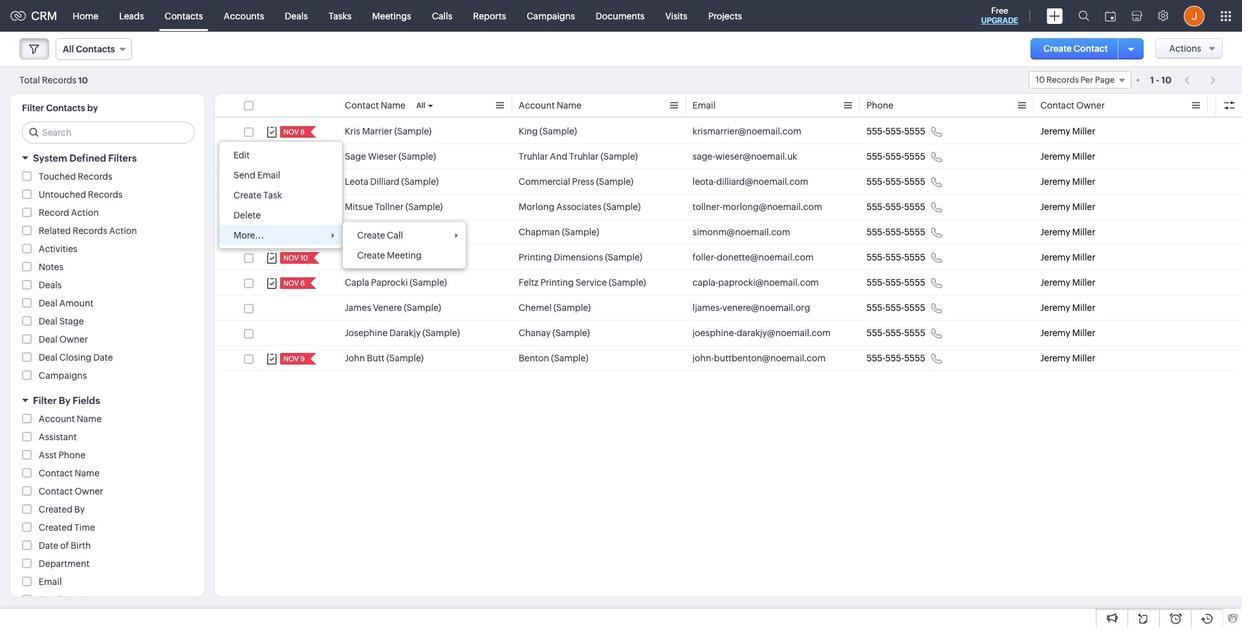 Task type: describe. For each thing, give the bounding box(es) containing it.
create call
[[357, 230, 403, 241]]

jeremy for tollner-morlong@noemail.com
[[1041, 202, 1071, 212]]

foller-
[[693, 252, 717, 263]]

chapman (sample) link
[[519, 226, 599, 239]]

home
[[73, 11, 98, 21]]

record
[[39, 208, 69, 218]]

filter for filter contacts by
[[22, 103, 44, 113]]

create menu element
[[1039, 0, 1071, 31]]

miller for simonm@noemail.com
[[1072, 227, 1096, 237]]

venere@noemail.org
[[723, 303, 810, 313]]

(sample) up 'service'
[[605, 252, 642, 263]]

8 jeremy miller from the top
[[1041, 303, 1096, 313]]

(sample) up commercial press (sample) "link"
[[601, 151, 638, 162]]

commercial
[[519, 177, 570, 187]]

jeremy miller for john-buttbenton@noemail.com
[[1041, 353, 1096, 364]]

1 vertical spatial printing
[[541, 278, 574, 288]]

1 vertical spatial phone
[[59, 450, 85, 461]]

contact down "asst phone"
[[39, 468, 73, 479]]

feltz printing service (sample) link
[[519, 276, 646, 289]]

capla paprocki (sample)
[[345, 278, 447, 288]]

morlong associates (sample) link
[[519, 201, 641, 214]]

deal stage
[[39, 316, 84, 327]]

crm
[[31, 9, 57, 23]]

sage-wieser@noemail.uk
[[693, 151, 797, 162]]

10 for 1 - 10
[[1162, 75, 1172, 85]]

foller-donette@noemail.com
[[693, 252, 814, 263]]

dilliard
[[370, 177, 400, 187]]

(sample) right associates
[[603, 202, 641, 212]]

1 vertical spatial deals
[[39, 280, 62, 291]]

mitsue
[[345, 202, 373, 212]]

deals inside deals link
[[285, 11, 308, 21]]

asst
[[39, 450, 57, 461]]

system defined filters
[[33, 153, 137, 164]]

john
[[345, 353, 365, 364]]

(sample) inside "link"
[[596, 177, 634, 187]]

meetings
[[372, 11, 411, 21]]

sage-wieser@noemail.uk link
[[693, 150, 797, 163]]

tasks
[[329, 11, 352, 21]]

8 555-555-5555 from the top
[[867, 303, 926, 313]]

miller for foller-donette@noemail.com
[[1072, 252, 1096, 263]]

john-buttbenton@noemail.com link
[[693, 352, 826, 365]]

more...
[[234, 230, 264, 241]]

dimensions
[[554, 252, 603, 263]]

search element
[[1071, 0, 1097, 32]]

create for create call
[[357, 230, 385, 241]]

(sample) right darakjy
[[423, 328, 460, 338]]

1 vertical spatial action
[[109, 226, 137, 236]]

filters
[[108, 153, 137, 164]]

jeremy miller for sage-wieser@noemail.uk
[[1041, 151, 1096, 162]]

name down "asst phone"
[[75, 468, 99, 479]]

donette@noemail.com
[[717, 252, 814, 263]]

calls link
[[422, 0, 463, 31]]

james venere (sample)
[[345, 303, 441, 313]]

profile element
[[1176, 0, 1213, 31]]

0 vertical spatial printing
[[519, 252, 552, 263]]

documents
[[596, 11, 645, 21]]

leota
[[345, 177, 368, 187]]

create contact button
[[1031, 38, 1121, 60]]

0 vertical spatial phone
[[867, 100, 894, 111]]

send
[[234, 170, 256, 181]]

james
[[345, 303, 371, 313]]

name down fields
[[77, 414, 102, 424]]

of
[[60, 541, 69, 551]]

chanay (sample)
[[519, 328, 590, 338]]

call
[[387, 230, 403, 241]]

(sample) up meeting
[[412, 227, 449, 237]]

8 miller from the top
[[1072, 303, 1096, 313]]

and
[[550, 151, 567, 162]]

feltz
[[519, 278, 539, 288]]

capla paprocki (sample) link
[[345, 276, 447, 289]]

1 vertical spatial campaigns
[[39, 371, 87, 381]]

jeremy miller for capla-paprocki@noemail.com
[[1041, 278, 1096, 288]]

records for total
[[42, 75, 76, 85]]

deal for deal owner
[[39, 335, 57, 345]]

2 vertical spatial owner
[[75, 487, 103, 497]]

9 for john
[[300, 355, 305, 363]]

(sample) right foller
[[406, 252, 443, 263]]

calls
[[432, 11, 452, 21]]

name up king (sample) link
[[557, 100, 582, 111]]

joesphine-darakjy@noemail.com
[[693, 328, 831, 338]]

records for related
[[73, 226, 107, 236]]

paprocki@noemail.com
[[718, 278, 819, 288]]

capla-paprocki@noemail.com link
[[693, 276, 819, 289]]

miller for leota-dilliard@noemail.com
[[1072, 177, 1096, 187]]

create meeting
[[357, 250, 422, 261]]

darakjy@noemail.com
[[737, 328, 831, 338]]

leota-dilliard@noemail.com link
[[693, 175, 809, 188]]

jeremy for capla-paprocki@noemail.com
[[1041, 278, 1071, 288]]

reports link
[[463, 0, 517, 31]]

nov 9 link for john
[[280, 353, 306, 365]]

simon morasca (sample) link
[[345, 226, 449, 239]]

nov 9 for john butt (sample)
[[283, 355, 305, 363]]

marrier
[[362, 126, 392, 137]]

(sample) right 'service'
[[609, 278, 646, 288]]

time
[[74, 523, 95, 533]]

sage-
[[693, 151, 715, 162]]

filter by fields
[[33, 395, 100, 406]]

2 truhlar from the left
[[569, 151, 599, 162]]

crm link
[[10, 9, 57, 23]]

commercial press (sample) link
[[519, 175, 634, 188]]

email up krismarrier@noemail.com link
[[693, 100, 716, 111]]

king (sample) link
[[519, 125, 577, 138]]

upgrade
[[981, 16, 1018, 25]]

name up kris marrier (sample) link at the top left
[[381, 100, 406, 111]]

birth
[[71, 541, 91, 551]]

0 horizontal spatial contact name
[[39, 468, 99, 479]]

reports
[[473, 11, 506, 21]]

9 jeremy from the top
[[1041, 328, 1071, 338]]

jeremy for krismarrier@noemail.com
[[1041, 126, 1071, 137]]

paprocki
[[371, 278, 408, 288]]

by
[[87, 103, 98, 113]]

donette foller (sample)
[[345, 252, 443, 263]]

0 vertical spatial owner
[[1076, 100, 1105, 111]]

jeremy miller for leota-dilliard@noemail.com
[[1041, 177, 1096, 187]]

1 vertical spatial contacts
[[46, 103, 85, 113]]

555-555-5555 for simonm@noemail.com
[[867, 227, 926, 237]]

(sample) down chemel (sample) link at the left of the page
[[553, 328, 590, 338]]

9 for leota
[[300, 179, 305, 186]]

feltz printing service (sample)
[[519, 278, 646, 288]]

create for create task
[[234, 190, 262, 201]]

printing dimensions (sample) link
[[519, 251, 642, 264]]

(sample) right wieser
[[399, 151, 436, 162]]

ljames-venere@noemail.org
[[693, 303, 810, 313]]

(sample) down darakjy
[[386, 353, 424, 364]]

created by
[[39, 505, 85, 515]]

nov for leota dilliard (sample)
[[283, 179, 299, 186]]

create for create contact
[[1044, 43, 1072, 54]]

by for filter
[[59, 395, 71, 406]]

1 vertical spatial date
[[39, 541, 58, 551]]

related records action
[[39, 226, 137, 236]]

related
[[39, 226, 71, 236]]

8 5555 from the top
[[904, 303, 926, 313]]

0 horizontal spatial contact owner
[[39, 487, 103, 497]]

total records 10
[[19, 75, 88, 85]]

edit link
[[219, 145, 342, 165]]

associates
[[556, 202, 602, 212]]

kris
[[345, 126, 360, 137]]

assistant
[[39, 432, 77, 443]]

555-555-5555 for krismarrier@noemail.com
[[867, 126, 926, 137]]

555-555-5555 for capla-paprocki@noemail.com
[[867, 278, 926, 288]]



Task type: vqa. For each thing, say whether or not it's contained in the screenshot.


Task type: locate. For each thing, give the bounding box(es) containing it.
free
[[991, 6, 1008, 16]]

created for created time
[[39, 523, 72, 533]]

0 vertical spatial deals
[[285, 11, 308, 21]]

projects
[[708, 11, 742, 21]]

jeremy miller for simonm@noemail.com
[[1041, 227, 1096, 237]]

1 jeremy miller from the top
[[1041, 126, 1096, 137]]

3 miller from the top
[[1072, 177, 1096, 187]]

by up the time
[[74, 505, 85, 515]]

created down created by at the left
[[39, 523, 72, 533]]

contact inside button
[[1074, 43, 1108, 54]]

deal closing date
[[39, 353, 113, 363]]

jeremy miller for krismarrier@noemail.com
[[1041, 126, 1096, 137]]

10 inside row group
[[300, 254, 308, 262]]

account up assistant
[[39, 414, 75, 424]]

4 5555 from the top
[[904, 202, 926, 212]]

nov left john
[[283, 355, 299, 363]]

0 horizontal spatial account
[[39, 414, 75, 424]]

deals left tasks link
[[285, 11, 308, 21]]

5555
[[904, 126, 926, 137], [904, 151, 926, 162], [904, 177, 926, 187], [904, 202, 926, 212], [904, 227, 926, 237], [904, 252, 926, 263], [904, 278, 926, 288], [904, 303, 926, 313], [904, 328, 926, 338], [904, 353, 926, 364]]

0 vertical spatial campaigns
[[527, 11, 575, 21]]

records down touched records
[[88, 190, 123, 200]]

all
[[417, 102, 425, 109]]

(sample) down chanay (sample) link
[[551, 353, 589, 364]]

2 nov 9 from the top
[[283, 355, 305, 363]]

5555 for sage-wieser@noemail.uk
[[904, 151, 926, 162]]

1 vertical spatial by
[[74, 505, 85, 515]]

deal down "deal owner"
[[39, 353, 57, 363]]

chapman
[[519, 227, 560, 237]]

jeremy for sage-wieser@noemail.uk
[[1041, 151, 1071, 162]]

0 vertical spatial nov 9 link
[[280, 177, 306, 188]]

deal
[[39, 298, 57, 309], [39, 316, 57, 327], [39, 335, 57, 345], [39, 353, 57, 363]]

joesphine-
[[693, 328, 737, 338]]

6 555-555-5555 from the top
[[867, 252, 926, 263]]

touched
[[39, 171, 76, 182]]

by for created
[[74, 505, 85, 515]]

truhlar up press
[[569, 151, 599, 162]]

tasks link
[[318, 0, 362, 31]]

Search text field
[[23, 122, 194, 143]]

5 5555 from the top
[[904, 227, 926, 237]]

10 up 6
[[300, 254, 308, 262]]

activities
[[39, 244, 77, 254]]

(sample) down meeting
[[410, 278, 447, 288]]

(sample) up and
[[540, 126, 577, 137]]

free upgrade
[[981, 6, 1018, 25]]

0 horizontal spatial date
[[39, 541, 58, 551]]

filter for filter by fields
[[33, 395, 57, 406]]

4 nov from the top
[[283, 355, 299, 363]]

printing down chapman
[[519, 252, 552, 263]]

jeremy miller
[[1041, 126, 1096, 137], [1041, 151, 1096, 162], [1041, 177, 1096, 187], [1041, 202, 1096, 212], [1041, 227, 1096, 237], [1041, 252, 1096, 263], [1041, 278, 1096, 288], [1041, 303, 1096, 313], [1041, 328, 1096, 338], [1041, 353, 1096, 364]]

deal for deal stage
[[39, 316, 57, 327]]

printing up chemel (sample) link at the left of the page
[[541, 278, 574, 288]]

nov 9 for leota dilliard (sample)
[[283, 179, 305, 186]]

filter down total on the left top
[[22, 103, 44, 113]]

0 horizontal spatial 10
[[78, 75, 88, 85]]

filter contacts by
[[22, 103, 98, 113]]

jeremy for leota-dilliard@noemail.com
[[1041, 177, 1071, 187]]

miller for sage-wieser@noemail.uk
[[1072, 151, 1096, 162]]

records for untouched
[[88, 190, 123, 200]]

contact down the search image
[[1074, 43, 1108, 54]]

contact owner down create contact button
[[1041, 100, 1105, 111]]

0 vertical spatial contact owner
[[1041, 100, 1105, 111]]

contact up created by at the left
[[39, 487, 73, 497]]

kris marrier (sample)
[[345, 126, 432, 137]]

navigation
[[1178, 71, 1223, 89]]

0 vertical spatial contacts
[[165, 11, 203, 21]]

jeremy for foller-donette@noemail.com
[[1041, 252, 1071, 263]]

10 miller from the top
[[1072, 353, 1096, 364]]

1 horizontal spatial contacts
[[165, 11, 203, 21]]

row group
[[215, 119, 1242, 371]]

date of birth
[[39, 541, 91, 551]]

total
[[19, 75, 40, 85]]

0 horizontal spatial deals
[[39, 280, 62, 291]]

6 miller from the top
[[1072, 252, 1096, 263]]

commercial press (sample)
[[519, 177, 634, 187]]

owner down create contact button
[[1076, 100, 1105, 111]]

create for create meeting
[[357, 250, 385, 261]]

9 5555 from the top
[[904, 328, 926, 338]]

10 inside total records 10
[[78, 75, 88, 85]]

2 horizontal spatial 10
[[1162, 75, 1172, 85]]

0 vertical spatial action
[[71, 208, 99, 218]]

5555 for foller-donette@noemail.com
[[904, 252, 926, 263]]

meetings link
[[362, 0, 422, 31]]

10 jeremy miller from the top
[[1041, 353, 1096, 364]]

jeremy for john-buttbenton@noemail.com
[[1041, 353, 1071, 364]]

deal amount
[[39, 298, 93, 309]]

capla-paprocki@noemail.com
[[693, 278, 819, 288]]

1 horizontal spatial by
[[74, 505, 85, 515]]

dilliard@noemail.com
[[716, 177, 809, 187]]

1 horizontal spatial contact owner
[[1041, 100, 1105, 111]]

10 555-555-5555 from the top
[[867, 353, 926, 364]]

9 down edit link
[[300, 179, 305, 186]]

5555 for tollner-morlong@noemail.com
[[904, 202, 926, 212]]

search image
[[1079, 10, 1090, 21]]

1 horizontal spatial action
[[109, 226, 137, 236]]

2 5555 from the top
[[904, 151, 926, 162]]

create down create call
[[357, 250, 385, 261]]

(sample) up darakjy
[[404, 303, 441, 313]]

profile image
[[1184, 5, 1205, 26]]

1 horizontal spatial phone
[[867, 100, 894, 111]]

0 horizontal spatial by
[[59, 395, 71, 406]]

campaigns right the reports
[[527, 11, 575, 21]]

0 horizontal spatial truhlar
[[519, 151, 548, 162]]

truhlar and truhlar (sample)
[[519, 151, 638, 162]]

0 horizontal spatial account name
[[39, 414, 102, 424]]

0 vertical spatial created
[[39, 505, 72, 515]]

contact name
[[345, 100, 406, 111], [39, 468, 99, 479]]

(sample) inside 'link'
[[401, 177, 439, 187]]

2 created from the top
[[39, 523, 72, 533]]

5555 for leota-dilliard@noemail.com
[[904, 177, 926, 187]]

2 nov from the top
[[283, 254, 299, 262]]

contact down create contact button
[[1041, 100, 1075, 111]]

1 vertical spatial contact owner
[[39, 487, 103, 497]]

deal left stage
[[39, 316, 57, 327]]

10 5555 from the top
[[904, 353, 926, 364]]

2 deal from the top
[[39, 316, 57, 327]]

7 5555 from the top
[[904, 278, 926, 288]]

nov down edit link
[[283, 179, 299, 186]]

1 vertical spatial created
[[39, 523, 72, 533]]

date right closing
[[93, 353, 113, 363]]

system
[[33, 153, 67, 164]]

1 horizontal spatial deals
[[285, 11, 308, 21]]

nov for donette foller (sample)
[[283, 254, 299, 262]]

5 jeremy miller from the top
[[1041, 227, 1096, 237]]

9 jeremy miller from the top
[[1041, 328, 1096, 338]]

create menu image
[[1047, 8, 1063, 24]]

10 jeremy from the top
[[1041, 353, 1071, 364]]

owner up created by at the left
[[75, 487, 103, 497]]

action up related records action
[[71, 208, 99, 218]]

email up the task
[[257, 170, 280, 181]]

1 vertical spatial filter
[[33, 395, 57, 406]]

0 vertical spatial account
[[519, 100, 555, 111]]

email left opt
[[39, 595, 62, 606]]

meeting
[[387, 250, 422, 261]]

5 555-555-5555 from the top
[[867, 227, 926, 237]]

1 deal from the top
[[39, 298, 57, 309]]

1 created from the top
[[39, 505, 72, 515]]

account name up king (sample) link
[[519, 100, 582, 111]]

tollner-
[[693, 202, 723, 212]]

5 jeremy from the top
[[1041, 227, 1071, 237]]

10 for total records 10
[[78, 75, 88, 85]]

truhlar left and
[[519, 151, 548, 162]]

contact name up marrier
[[345, 100, 406, 111]]

7 jeremy from the top
[[1041, 278, 1071, 288]]

record action
[[39, 208, 99, 218]]

deals down notes
[[39, 280, 62, 291]]

create up delete
[[234, 190, 262, 201]]

nov left 6
[[283, 280, 299, 287]]

deal down deal stage
[[39, 335, 57, 345]]

1 nov from the top
[[283, 179, 299, 186]]

(sample) down feltz printing service (sample) link
[[554, 303, 591, 313]]

miller
[[1072, 126, 1096, 137], [1072, 151, 1096, 162], [1072, 177, 1096, 187], [1072, 202, 1096, 212], [1072, 227, 1096, 237], [1072, 252, 1096, 263], [1072, 278, 1096, 288], [1072, 303, 1096, 313], [1072, 328, 1096, 338], [1072, 353, 1096, 364]]

donette foller (sample) link
[[345, 251, 443, 264]]

4 jeremy miller from the top
[[1041, 202, 1096, 212]]

calendar image
[[1105, 11, 1116, 21]]

6 jeremy miller from the top
[[1041, 252, 1096, 263]]

nov 9 link for leota
[[280, 177, 306, 188]]

contact owner up created by at the left
[[39, 487, 103, 497]]

send email
[[234, 170, 280, 181]]

0 vertical spatial filter
[[22, 103, 44, 113]]

jeremy miller for tollner-morlong@noemail.com
[[1041, 202, 1096, 212]]

7 miller from the top
[[1072, 278, 1096, 288]]

contact up kris at the left of page
[[345, 100, 379, 111]]

by
[[59, 395, 71, 406], [74, 505, 85, 515]]

records down record action
[[73, 226, 107, 236]]

4 deal from the top
[[39, 353, 57, 363]]

contact name down "asst phone"
[[39, 468, 99, 479]]

deal for deal closing date
[[39, 353, 57, 363]]

2 nov 9 link from the top
[[280, 353, 306, 365]]

5555 for john-buttbenton@noemail.com
[[904, 353, 926, 364]]

documents link
[[585, 0, 655, 31]]

2 jeremy miller from the top
[[1041, 151, 1096, 162]]

0 horizontal spatial contacts
[[46, 103, 85, 113]]

nov 9 link left john
[[280, 353, 306, 365]]

leota-dilliard@noemail.com
[[693, 177, 809, 187]]

deal owner
[[39, 335, 88, 345]]

0 vertical spatial account name
[[519, 100, 582, 111]]

edit
[[234, 150, 250, 160]]

records up filter contacts by on the top of the page
[[42, 75, 76, 85]]

projects link
[[698, 0, 753, 31]]

3 jeremy miller from the top
[[1041, 177, 1096, 187]]

josephine
[[345, 328, 388, 338]]

donette
[[345, 252, 379, 263]]

555-555-5555 for tollner-morlong@noemail.com
[[867, 202, 926, 212]]

0 vertical spatial nov 9
[[283, 179, 305, 186]]

1 555-555-5555 from the top
[[867, 126, 926, 137]]

nov 9 link up the task
[[280, 177, 306, 188]]

wieser
[[368, 151, 397, 162]]

visits link
[[655, 0, 698, 31]]

6 5555 from the top
[[904, 252, 926, 263]]

1 9 from the top
[[300, 179, 305, 186]]

0 vertical spatial by
[[59, 395, 71, 406]]

ljames-venere@noemail.org link
[[693, 302, 810, 314]]

(sample) right the tollner
[[405, 202, 443, 212]]

krismarrier@noemail.com link
[[693, 125, 802, 138]]

1 horizontal spatial account name
[[519, 100, 582, 111]]

5555 for krismarrier@noemail.com
[[904, 126, 926, 137]]

5 miller from the top
[[1072, 227, 1096, 237]]

date left of at the bottom of the page
[[39, 541, 58, 551]]

1 horizontal spatial date
[[93, 353, 113, 363]]

campaigns down closing
[[39, 371, 87, 381]]

nov 9 down edit link
[[283, 179, 305, 186]]

by inside dropdown button
[[59, 395, 71, 406]]

1 miller from the top
[[1072, 126, 1096, 137]]

records for touched
[[78, 171, 112, 182]]

(sample) inside "link"
[[410, 278, 447, 288]]

system defined filters button
[[10, 147, 204, 170]]

3 deal from the top
[[39, 335, 57, 345]]

5555 for simonm@noemail.com
[[904, 227, 926, 237]]

(sample) up printing dimensions (sample)
[[562, 227, 599, 237]]

9 555-555-5555 from the top
[[867, 328, 926, 338]]

nov for capla paprocki (sample)
[[283, 280, 299, 287]]

task
[[263, 190, 282, 201]]

leads link
[[109, 0, 154, 31]]

0 horizontal spatial campaigns
[[39, 371, 87, 381]]

chapman (sample)
[[519, 227, 599, 237]]

by left fields
[[59, 395, 71, 406]]

8 jeremy from the top
[[1041, 303, 1071, 313]]

morlong
[[519, 202, 555, 212]]

1 horizontal spatial truhlar
[[569, 151, 599, 162]]

untouched records
[[39, 190, 123, 200]]

(sample) down all
[[394, 126, 432, 137]]

1
[[1150, 75, 1154, 85]]

10 right "-"
[[1162, 75, 1172, 85]]

nov 9 left john
[[283, 355, 305, 363]]

(sample) right "dilliard"
[[401, 177, 439, 187]]

miller for john-buttbenton@noemail.com
[[1072, 353, 1096, 364]]

created up created time
[[39, 505, 72, 515]]

0 horizontal spatial action
[[71, 208, 99, 218]]

4 jeremy from the top
[[1041, 202, 1071, 212]]

1 jeremy from the top
[[1041, 126, 1071, 137]]

1 vertical spatial nov 9 link
[[280, 353, 306, 365]]

sage wieser (sample) link
[[345, 150, 436, 163]]

action
[[71, 208, 99, 218], [109, 226, 137, 236]]

morlong associates (sample)
[[519, 202, 641, 212]]

closing
[[59, 353, 92, 363]]

account up king
[[519, 100, 555, 111]]

2 555-555-5555 from the top
[[867, 151, 926, 162]]

chemel (sample) link
[[519, 302, 591, 314]]

james venere (sample) link
[[345, 302, 441, 314]]

7 555-555-5555 from the top
[[867, 278, 926, 288]]

1 horizontal spatial contact name
[[345, 100, 406, 111]]

(sample) right press
[[596, 177, 634, 187]]

1 nov 9 from the top
[[283, 179, 305, 186]]

created for created by
[[39, 505, 72, 515]]

miller for tollner-morlong@noemail.com
[[1072, 202, 1096, 212]]

jeremy miller for foller-donette@noemail.com
[[1041, 252, 1096, 263]]

0 horizontal spatial phone
[[59, 450, 85, 461]]

email down department
[[39, 577, 62, 587]]

mitsue tollner (sample)
[[345, 202, 443, 212]]

1 horizontal spatial campaigns
[[527, 11, 575, 21]]

0 vertical spatial 9
[[300, 179, 305, 186]]

filter inside dropdown button
[[33, 395, 57, 406]]

1 - 10
[[1150, 75, 1172, 85]]

contacts right leads link
[[165, 11, 203, 21]]

9 left john
[[300, 355, 305, 363]]

555-555-5555 for sage-wieser@noemail.uk
[[867, 151, 926, 162]]

0 vertical spatial date
[[93, 353, 113, 363]]

contact owner
[[1041, 100, 1105, 111], [39, 487, 103, 497]]

deal for deal amount
[[39, 298, 57, 309]]

mitsue tollner (sample) link
[[345, 201, 443, 214]]

tollner-morlong@noemail.com
[[693, 202, 822, 212]]

row group containing kris marrier (sample)
[[215, 119, 1242, 371]]

simonm@noemail.com
[[693, 227, 790, 237]]

date
[[93, 353, 113, 363], [39, 541, 58, 551]]

3 5555 from the top
[[904, 177, 926, 187]]

6 jeremy from the top
[[1041, 252, 1071, 263]]

deal up deal stage
[[39, 298, 57, 309]]

2 miller from the top
[[1072, 151, 1096, 162]]

9 miller from the top
[[1072, 328, 1096, 338]]

1 vertical spatial 9
[[300, 355, 305, 363]]

create down the create menu icon
[[1044, 43, 1072, 54]]

accounts link
[[213, 0, 275, 31]]

action down untouched records
[[109, 226, 137, 236]]

records down the defined
[[78, 171, 112, 182]]

4 miller from the top
[[1072, 202, 1096, 212]]

create up donette
[[357, 230, 385, 241]]

3 555-555-5555 from the top
[[867, 177, 926, 187]]

service
[[576, 278, 607, 288]]

4 555-555-5555 from the top
[[867, 202, 926, 212]]

7 jeremy miller from the top
[[1041, 278, 1096, 288]]

jeremy for simonm@noemail.com
[[1041, 227, 1071, 237]]

2 9 from the top
[[300, 355, 305, 363]]

5555 for capla-paprocki@noemail.com
[[904, 278, 926, 288]]

3 jeremy from the top
[[1041, 177, 1071, 187]]

2 jeremy from the top
[[1041, 151, 1071, 162]]

account name down filter by fields
[[39, 414, 102, 424]]

nov 10 link
[[280, 252, 309, 264]]

1 vertical spatial account
[[39, 414, 75, 424]]

create inside button
[[1044, 43, 1072, 54]]

miller for capla-paprocki@noemail.com
[[1072, 278, 1096, 288]]

contacts
[[165, 11, 203, 21], [46, 103, 85, 113]]

john-
[[693, 353, 714, 364]]

1 horizontal spatial account
[[519, 100, 555, 111]]

1 nov 9 link from the top
[[280, 177, 306, 188]]

1 vertical spatial account name
[[39, 414, 102, 424]]

nov up nov 6 link
[[283, 254, 299, 262]]

chemel
[[519, 303, 552, 313]]

morasca
[[374, 227, 410, 237]]

owner up closing
[[59, 335, 88, 345]]

1 vertical spatial nov 9
[[283, 355, 305, 363]]

venere
[[373, 303, 402, 313]]

john butt (sample) link
[[345, 352, 424, 365]]

nov for john butt (sample)
[[283, 355, 299, 363]]

miller for krismarrier@noemail.com
[[1072, 126, 1096, 137]]

1 vertical spatial contact name
[[39, 468, 99, 479]]

10 up "by"
[[78, 75, 88, 85]]

555-555-5555 for leota-dilliard@noemail.com
[[867, 177, 926, 187]]

1 truhlar from the left
[[519, 151, 548, 162]]

3 nov from the top
[[283, 280, 299, 287]]

filter up assistant
[[33, 395, 57, 406]]

king (sample)
[[519, 126, 577, 137]]

1 horizontal spatial 10
[[300, 254, 308, 262]]

1 vertical spatial owner
[[59, 335, 88, 345]]

josephine darakjy (sample) link
[[345, 327, 460, 340]]

1 5555 from the top
[[904, 126, 926, 137]]

asst phone
[[39, 450, 85, 461]]

contacts left "by"
[[46, 103, 85, 113]]

555-555-5555 for john-buttbenton@noemail.com
[[867, 353, 926, 364]]

josephine darakjy (sample)
[[345, 328, 460, 338]]

create contact
[[1044, 43, 1108, 54]]

555-555-5555 for foller-donette@noemail.com
[[867, 252, 926, 263]]

0 vertical spatial contact name
[[345, 100, 406, 111]]

visits
[[665, 11, 688, 21]]



